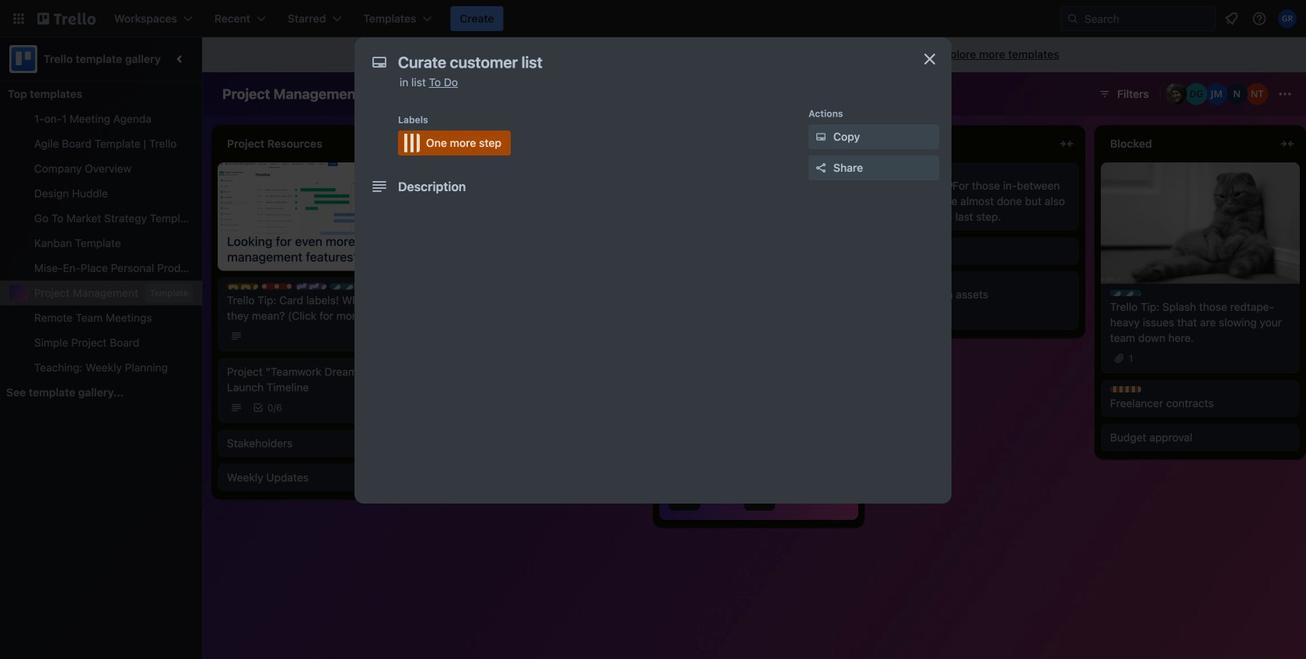 Task type: vqa. For each thing, say whether or not it's contained in the screenshot.
Caity (Caity) ICON
yes



Task type: locate. For each thing, give the bounding box(es) containing it.
1 horizontal spatial collapse list image
[[1058, 135, 1077, 153]]

color: yellow, title: "copy request" element
[[227, 284, 258, 290]]

2 collapse list image from the left
[[1279, 135, 1297, 153]]

color: purple, title: "design team" element
[[296, 284, 327, 290]]

0 vertical spatial color: orange, title: "one more step" element
[[398, 131, 511, 156]]

sm image
[[440, 47, 455, 63], [814, 129, 829, 145]]

collapse list image
[[395, 135, 414, 153], [1279, 135, 1297, 153]]

1 collapse list image from the left
[[837, 135, 856, 153]]

1 vertical spatial sm image
[[814, 129, 829, 145]]

1 horizontal spatial color: orange, title: "one more step" element
[[1111, 387, 1142, 393]]

None text field
[[390, 48, 904, 76]]

star or unstar board image
[[432, 88, 445, 100]]

color: orange, title: "one more step" element
[[398, 131, 511, 156], [1111, 387, 1142, 393]]

open information menu image
[[1252, 11, 1268, 26]]

0 horizontal spatial collapse list image
[[395, 135, 414, 153]]

nicole tang (nicoletang31) image
[[1247, 83, 1269, 105]]

close dialog image
[[921, 50, 940, 68]]

collapse list image
[[837, 135, 856, 153], [1058, 135, 1077, 153]]

0 horizontal spatial sm image
[[440, 47, 455, 63]]

0 horizontal spatial color: orange, title: "one more step" element
[[398, 131, 511, 156]]

0 horizontal spatial collapse list image
[[837, 135, 856, 153]]

jordan mirchev (jordan_mirchev) image
[[1206, 83, 1228, 105]]

1 horizontal spatial collapse list image
[[1279, 135, 1297, 153]]

nic (nicoletollefson1) image
[[1227, 83, 1248, 105]]

color: sky, title: "trello tip" element
[[448, 169, 479, 175], [890, 169, 921, 175], [330, 284, 361, 290], [1111, 290, 1142, 296]]

trello logo image
[[9, 45, 37, 73]]



Task type: describe. For each thing, give the bounding box(es) containing it.
color: red, title: "priority" element
[[261, 284, 292, 290]]

Board name text field
[[215, 82, 369, 107]]

show menu image
[[1278, 86, 1294, 102]]

caity (caity) image
[[1166, 83, 1188, 105]]

1 horizontal spatial sm image
[[814, 129, 829, 145]]

Search field
[[1080, 8, 1216, 30]]

0 notifications image
[[1223, 9, 1241, 28]]

primary element
[[0, 0, 1307, 37]]

0 vertical spatial sm image
[[440, 47, 455, 63]]

1 collapse list image from the left
[[395, 135, 414, 153]]

devan goldstein (devangoldstein2) image
[[1186, 83, 1208, 105]]

search image
[[1067, 12, 1080, 25]]

2 collapse list image from the left
[[1058, 135, 1077, 153]]

greg robinson (gregrobinson96) image
[[1279, 9, 1297, 28]]

1 vertical spatial color: orange, title: "one more step" element
[[1111, 387, 1142, 393]]



